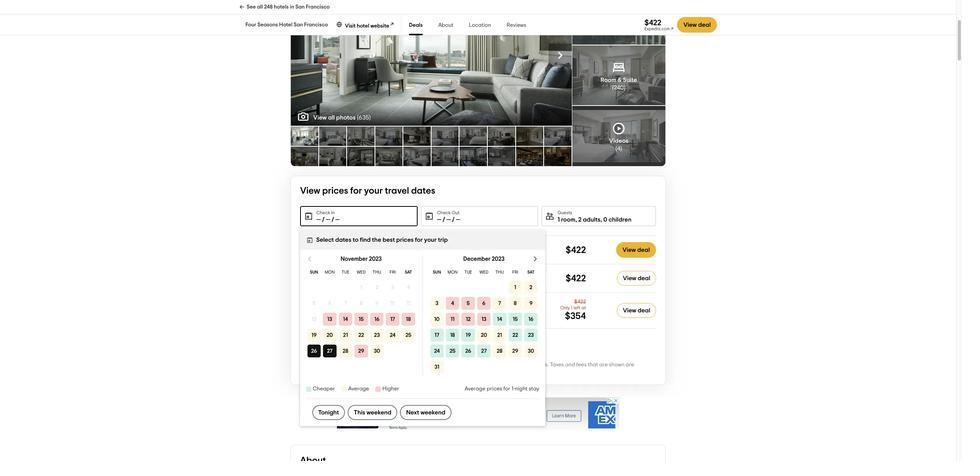 Task type: describe. For each thing, give the bounding box(es) containing it.
20 for wed dec 20 2023 "cell"
[[481, 332, 488, 338]]

23 for sat dec 23 2023 cell
[[529, 332, 535, 338]]

tue dec 19 2023 cell
[[461, 327, 477, 343]]

tue nov 21 2023 cell
[[338, 327, 354, 343]]

) left expedia.com
[[625, 23, 626, 30]]

row containing 3
[[430, 295, 539, 311]]

sun for november
[[310, 270, 319, 274]]

advertisement region
[[337, 397, 620, 432]]

view all deals
[[300, 342, 339, 348]]

3 — from the left
[[336, 217, 340, 223]]

1 — from the left
[[317, 217, 321, 223]]

november
[[341, 256, 368, 262]]

thu dec 28 2023 cell
[[492, 343, 508, 359]]

hotels
[[274, 4, 289, 10]]

details.
[[420, 369, 438, 375]]

full
[[422, 51, 434, 59]]

22 for wed nov 22 2023 'cell'
[[359, 332, 365, 338]]

the inside prices are the average nightly price provided by our partners and may not include all taxes and fees. taxes and fees that are shown are estimates only. please see our partners for more details.
[[327, 362, 335, 368]]

more
[[406, 369, 419, 375]]

&
[[618, 77, 622, 83]]

5 for sun nov 05 2023 cell at the bottom left of page
[[313, 301, 316, 306]]

check for check in — / — / —
[[317, 210, 330, 215]]

22 for fri dec 22 2023 cell
[[513, 332, 519, 338]]

fri nov 10 2023 cell
[[387, 297, 400, 310]]

tue nov 28 2023 cell
[[338, 343, 354, 359]]

this
[[354, 409, 366, 416]]

mon for december 2023
[[448, 270, 458, 274]]

fri dec 22 2023 cell
[[508, 327, 524, 343]]

15 for wed nov 15 2023 cell
[[359, 316, 364, 322]]

0 vertical spatial your
[[364, 186, 383, 196]]

may
[[464, 362, 475, 368]]

2 / from the left
[[332, 217, 334, 223]]

fri nov 03 2023 cell
[[387, 281, 400, 294]]

27 for mon nov 27 2023 cell
[[327, 348, 333, 354]]

3 are from the left
[[626, 362, 635, 368]]

prices are the average nightly price provided by our partners and may not include all taxes and fees. taxes and fees that are shown are estimates only. please see our partners for more details.
[[300, 362, 635, 375]]

30 for sat dec 30 2023 cell
[[528, 348, 535, 354]]

4 for mon dec 04 2023 cell
[[452, 301, 455, 306]]

trip
[[439, 237, 448, 243]]

photos
[[336, 114, 356, 121]]

12 for tue dec 12 2023 cell
[[466, 316, 471, 322]]

5 for tue dec 05 2023 cell
[[467, 301, 470, 306]]

check in — / — / —
[[317, 210, 340, 223]]

0 horizontal spatial our
[[366, 369, 374, 375]]

sun dec 24 2023 cell
[[430, 343, 445, 359]]

reviews
[[507, 23, 527, 28]]

thu nov 30 2023 cell
[[370, 343, 385, 359]]

price
[[376, 362, 389, 368]]

by
[[414, 362, 420, 368]]

website
[[371, 23, 390, 29]]

( for 635
[[357, 114, 359, 121]]

1 rewarded from the top
[[411, 247, 435, 252]]

see
[[356, 369, 365, 375]]

wed nov 01 2023 cell
[[355, 281, 368, 294]]

november 2023 grid
[[300, 255, 423, 375]]

december 2023
[[464, 256, 505, 262]]

thu dec 07 2023 cell
[[492, 295, 508, 311]]

row containing 26
[[307, 343, 417, 359]]

sun dec 10 2023 cell
[[430, 311, 445, 327]]

children
[[609, 217, 632, 223]]

prices
[[300, 362, 316, 368]]

guests 1 room , 2 adults , 0 children
[[558, 210, 632, 223]]

row group for december
[[430, 279, 539, 375]]

2 for the sat dec 02 2023 cell
[[530, 285, 533, 290]]

wed dec 13 2023 cell
[[477, 311, 492, 327]]

wed nov 15 2023 cell
[[354, 311, 370, 327]]

thu nov 23 2023 cell
[[370, 327, 385, 343]]

1 horizontal spatial prices
[[397, 237, 414, 243]]

wed nov 29 2023 cell
[[354, 343, 370, 359]]

31
[[435, 364, 440, 370]]

sun dec 03 2023 cell
[[430, 295, 445, 311]]

not
[[476, 362, 484, 368]]

check for check out — / — / —
[[437, 210, 451, 215]]

248
[[264, 4, 273, 10]]

sat dec 16 2023 cell
[[524, 311, 539, 327]]

wed nov 22 2023 cell
[[354, 327, 370, 343]]

tonight button
[[313, 405, 345, 420]]

1-
[[512, 386, 516, 392]]

night
[[516, 386, 528, 392]]

0 vertical spatial the
[[373, 237, 382, 243]]

) inside 'room & suite ( 240 )'
[[624, 85, 626, 91]]

16 for thu nov 16 2023 'cell'
[[375, 316, 380, 322]]

wed for november
[[357, 270, 366, 274]]

seasons
[[258, 22, 278, 28]]

sat dec 09 2023 cell
[[524, 295, 539, 311]]

3 / from the left
[[443, 217, 446, 223]]

2 one from the top
[[447, 275, 458, 280]]

17 for "sun dec 17 2023" cell
[[435, 332, 440, 338]]

13 for mon nov 13 2023 cell
[[328, 316, 333, 322]]

1 vertical spatial your
[[425, 237, 437, 243]]

check out — / — / —
[[437, 210, 461, 223]]

2 and from the left
[[526, 362, 536, 368]]

about
[[439, 23, 454, 28]]

sat nov 04 2023 cell
[[402, 281, 416, 294]]

november 2023
[[341, 256, 382, 262]]

hotel
[[279, 22, 293, 28]]

19 for the "sun nov 19 2023" cell
[[312, 332, 317, 338]]

2 are from the left
[[600, 362, 608, 368]]

left
[[574, 305, 581, 310]]

select
[[317, 237, 334, 243]]

14 for tue nov 14 2023 cell
[[343, 316, 348, 322]]

estimates
[[300, 369, 324, 375]]

) inside videos ( 4 )
[[621, 145, 623, 152]]

sun for december
[[433, 270, 442, 274]]

635
[[359, 114, 369, 121]]

2 with from the top
[[436, 275, 446, 280]]

please
[[338, 369, 355, 375]]

8 for wed nov 08 2023 'cell'
[[360, 301, 363, 306]]

suite
[[623, 77, 638, 83]]

provided
[[390, 362, 412, 368]]

fri dec 08 2023 cell
[[508, 295, 524, 311]]

tonight
[[319, 409, 340, 416]]

0 vertical spatial san
[[296, 4, 305, 10]]

view all photos ( 635 )
[[314, 114, 371, 121]]

sat dec 30 2023 cell
[[524, 343, 539, 359]]

13 for wed dec 13 2023 cell
[[482, 316, 487, 322]]

2 get from the top
[[401, 275, 410, 280]]

fees.
[[538, 362, 549, 368]]

4 inside videos ( 4 )
[[618, 145, 621, 152]]

tue nov 14 2023 cell
[[338, 311, 354, 327]]

sat dec 02 2023 cell
[[524, 279, 539, 295]]

1 key from the top
[[459, 247, 468, 252]]

26 for 'sun nov 26 2023' cell
[[312, 348, 317, 354]]

in
[[290, 4, 294, 10]]

29 for fri dec 29 2023 cell
[[513, 348, 519, 354]]

4 / from the left
[[452, 217, 455, 223]]

0 horizontal spatial dates
[[336, 237, 352, 243]]

sun nov 26 2023 cell
[[307, 343, 322, 359]]

tue for november
[[342, 270, 350, 274]]

this weekend button
[[348, 405, 398, 420]]

2 for thu nov 02 2023 cell
[[376, 285, 379, 290]]

december
[[464, 256, 491, 262]]

0 vertical spatial francisco
[[306, 4, 330, 10]]

240
[[614, 85, 624, 91]]

shown
[[609, 362, 625, 368]]

1 horizontal spatial partners
[[431, 362, 452, 368]]

$422 only 1 left at $354
[[561, 299, 586, 321]]

17 for "fri nov 17 2023" cell
[[391, 316, 396, 322]]

0 horizontal spatial partners
[[375, 369, 397, 375]]

row containing 17
[[430, 327, 539, 343]]

travelers' choice 2023 winner image
[[299, 0, 332, 17]]

view all deals button
[[300, 341, 348, 349]]

24 for the sun dec 24 2023 cell
[[435, 348, 440, 354]]

25 for mon dec 25 2023 cell
[[450, 348, 456, 354]]

sat dec 23 2023 cell
[[524, 327, 539, 343]]

next
[[407, 409, 420, 416]]

videos ( 4 )
[[610, 138, 629, 152]]

room & suite ( 240 )
[[601, 77, 638, 91]]

weekend for next weekend
[[421, 409, 446, 416]]

cheaper
[[313, 386, 336, 392]]

full view
[[422, 51, 451, 59]]

1 get rewarded with one key from the top
[[401, 247, 468, 252]]

row group for november
[[307, 279, 417, 359]]

tue dec 26 2023 cell
[[461, 343, 477, 359]]

sat nov 25 2023 cell
[[401, 327, 417, 343]]

all inside prices are the average nightly price provided by our partners and may not include all taxes and fees. taxes and fees that are shown are estimates only. please see our partners for more details.
[[505, 362, 511, 368]]

3 and from the left
[[566, 362, 576, 368]]

view prices for your travel dates
[[300, 186, 436, 196]]

prices for view
[[322, 186, 349, 196]]

4 for sat nov 04 2023 cell
[[407, 285, 410, 290]]

1 / from the left
[[322, 217, 325, 223]]

december 2023 grid
[[423, 255, 546, 375]]

row containing 10
[[430, 311, 539, 327]]

11 for mon dec 11 2023 cell at left bottom
[[451, 316, 455, 322]]

mon nov 06 2023 cell
[[324, 297, 337, 310]]

row containing 12
[[307, 311, 417, 327]]

11 for sat nov 11 2023 cell on the left bottom of page
[[407, 301, 411, 306]]

sun nov 12 2023 cell
[[308, 313, 321, 326]]

next weekend
[[407, 409, 446, 416]]

all for deals
[[315, 342, 322, 348]]

mon dec 04 2023 cell
[[445, 295, 461, 311]]

all for photos
[[328, 114, 335, 121]]

2 key from the top
[[459, 275, 468, 280]]

select dates to find the best prices for your trip
[[317, 237, 448, 243]]

hotel
[[357, 23, 370, 29]]

21 for thu dec 21 2023 'cell'
[[498, 332, 503, 338]]

guests
[[558, 210, 573, 215]]

1 with from the top
[[436, 247, 446, 252]]

four
[[246, 22, 257, 28]]

18 for mon dec 18 2023 cell
[[451, 332, 456, 338]]

1 vertical spatial san
[[294, 22, 303, 28]]

25 for sat nov 25 2023 cell
[[406, 332, 412, 338]]

best
[[383, 237, 395, 243]]

videos
[[610, 138, 629, 144]]

see all 248 hotels in san francisco link
[[239, 0, 330, 14]]

26 for 'tue dec 26 2023' cell
[[466, 348, 472, 354]]

14 for "thu dec 14 2023" cell
[[498, 316, 503, 322]]

fri dec 29 2023 cell
[[508, 343, 524, 359]]

23 for thu nov 23 2023 'cell'
[[375, 332, 380, 338]]

taxes
[[550, 362, 564, 368]]

thu dec 21 2023 cell
[[492, 327, 508, 343]]

18 for sat nov 18 2023 cell
[[407, 316, 411, 322]]

only
[[561, 305, 570, 310]]

3 for sun dec 03 2023 cell
[[436, 301, 439, 306]]



Task type: locate. For each thing, give the bounding box(es) containing it.
4 inside row
[[452, 301, 455, 306]]

2 inside 'guests 1 room , 2 adults , 0 children'
[[579, 217, 582, 223]]

2 horizontal spatial 2
[[579, 217, 582, 223]]

1 horizontal spatial 8
[[514, 301, 517, 306]]

fees
[[577, 362, 587, 368]]

2 9 from the left
[[530, 301, 533, 306]]

wed nov 08 2023 cell
[[355, 297, 368, 310]]

30 up price
[[374, 348, 381, 354]]

location
[[469, 23, 492, 28]]

prices for average
[[487, 386, 503, 392]]

1 horizontal spatial 27
[[482, 348, 487, 354]]

row group
[[307, 279, 417, 359], [430, 279, 539, 375]]

( for 240
[[613, 85, 614, 91]]

0 horizontal spatial 3
[[392, 285, 395, 290]]

2 weekend from the left
[[421, 409, 446, 416]]

1 horizontal spatial 13
[[482, 316, 487, 322]]

at
[[582, 305, 586, 310]]

wed inside november 2023 'grid'
[[357, 270, 366, 274]]

sun inside december 2023 grid
[[433, 270, 442, 274]]

4 right sun dec 03 2023 cell
[[452, 301, 455, 306]]

1 average from the left
[[349, 386, 370, 392]]

1 22 from the left
[[359, 332, 365, 338]]

taxes
[[512, 362, 525, 368]]

wed dec 06 2023 cell
[[477, 295, 492, 311]]

1 2023 from the left
[[369, 256, 382, 262]]

0 horizontal spatial 12
[[312, 316, 317, 322]]

1 left the sat dec 02 2023 cell
[[515, 285, 517, 290]]

wed dec 20 2023 cell
[[477, 327, 492, 343]]

10 right thu nov 09 2023 cell at the bottom left
[[391, 301, 396, 306]]

28
[[343, 348, 349, 354], [497, 348, 503, 354]]

our
[[421, 362, 429, 368], [366, 369, 374, 375]]

0 vertical spatial 11
[[407, 301, 411, 306]]

5 right mon dec 04 2023 cell
[[467, 301, 470, 306]]

thu for december 2023
[[496, 270, 504, 274]]

4 right fri nov 03 2023 cell
[[407, 285, 410, 290]]

that
[[588, 362, 599, 368]]

francisco down travelers' choice 2023 winner image
[[304, 22, 328, 28]]

mon inside november 2023 'grid'
[[325, 270, 335, 274]]

23 inside 'cell'
[[375, 332, 380, 338]]

key down december
[[459, 275, 468, 280]]

1 horizontal spatial 7
[[499, 301, 502, 306]]

0 horizontal spatial 13
[[328, 316, 333, 322]]

5 — from the left
[[447, 217, 451, 223]]

sun dec 31 2023 cell
[[430, 359, 445, 375]]

9 inside cell
[[376, 301, 379, 306]]

7 inside thu dec 07 2023 cell
[[499, 301, 502, 306]]

fri up fri nov 03 2023 cell
[[390, 270, 396, 274]]

sat
[[405, 270, 413, 274], [528, 270, 535, 274]]

2 5 from the left
[[467, 301, 470, 306]]

8 for fri dec 08 2023 cell
[[514, 301, 517, 306]]

28 up the include
[[497, 348, 503, 354]]

1 horizontal spatial 12
[[466, 316, 471, 322]]

15 left thu nov 16 2023 'cell'
[[359, 316, 364, 322]]

1 23 from the left
[[375, 332, 380, 338]]

2 14 from the left
[[498, 316, 503, 322]]

$422
[[645, 19, 662, 27], [566, 245, 586, 255], [566, 274, 586, 283], [575, 299, 586, 305]]

20 for mon nov 20 2023 cell
[[327, 332, 333, 338]]

1 row group from the left
[[307, 279, 417, 359]]

1 vertical spatial one
[[447, 275, 458, 280]]

1 check from the left
[[317, 210, 330, 215]]

key up december
[[459, 247, 468, 252]]

7 right wed dec 06 2023 cell
[[499, 301, 502, 306]]

6
[[329, 301, 332, 306], [483, 301, 486, 306]]

get down the select dates to find the best prices for your trip
[[401, 247, 410, 252]]

1 vertical spatial francisco
[[304, 22, 328, 28]]

2 27 from the left
[[482, 348, 487, 354]]

14 inside november 2023 'grid'
[[343, 316, 348, 322]]

2023 for december 2023
[[492, 256, 505, 262]]

only.
[[326, 369, 337, 375]]

mon dec 18 2023 cell
[[445, 327, 461, 343]]

mon up mon nov 06 2023 cell
[[325, 270, 335, 274]]

mon nov 13 2023 cell
[[322, 311, 338, 327]]

22 left sat dec 23 2023 cell
[[513, 332, 519, 338]]

9 for sat dec 09 2023 "cell"
[[530, 301, 533, 306]]

18
[[407, 316, 411, 322], [451, 332, 456, 338]]

wed for december
[[480, 270, 489, 274]]

tue nov 07 2023 cell
[[339, 297, 353, 310]]

check inside check in — / — / —
[[317, 210, 330, 215]]

1 horizontal spatial wed
[[480, 270, 489, 274]]

2 inside 'grid'
[[376, 285, 379, 290]]

1 sun from the left
[[310, 270, 319, 274]]

1 horizontal spatial 11
[[451, 316, 455, 322]]

all left photos
[[328, 114, 335, 121]]

sun dec 17 2023 cell
[[430, 327, 445, 343]]

0 vertical spatial 24
[[390, 332, 396, 338]]

8 inside cell
[[514, 301, 517, 306]]

weekend
[[367, 409, 392, 416], [421, 409, 446, 416]]

2 fri from the left
[[513, 270, 519, 274]]

28 up average
[[343, 348, 349, 354]]

1 left left
[[571, 305, 573, 310]]

fri
[[390, 270, 396, 274], [513, 270, 519, 274]]

row group inside november 2023 'grid'
[[307, 279, 417, 359]]

1 30 from the left
[[374, 348, 381, 354]]

visit hotel website link
[[336, 20, 395, 29]]

sun up sun dec 03 2023 cell
[[433, 270, 442, 274]]

2 left fri nov 03 2023 cell
[[376, 285, 379, 290]]

7 for thu dec 07 2023 cell
[[499, 301, 502, 306]]

25 inside november 2023 'grid'
[[406, 332, 412, 338]]

1 horizontal spatial (
[[613, 85, 614, 91]]

27 up not
[[482, 348, 487, 354]]

9 right wed nov 08 2023 'cell'
[[376, 301, 379, 306]]

san right in on the left of the page
[[296, 4, 305, 10]]

2 row group from the left
[[430, 279, 539, 375]]

average
[[336, 362, 357, 368]]

2 2023 from the left
[[492, 256, 505, 262]]

27 for wed dec 27 2023 cell
[[482, 348, 487, 354]]

27 inside december 2023 grid
[[482, 348, 487, 354]]

view
[[436, 51, 451, 59]]

18 inside december 2023 grid
[[451, 332, 456, 338]]

0 horizontal spatial 22
[[359, 332, 365, 338]]

4 down videos
[[618, 145, 621, 152]]

partners up details.
[[431, 362, 452, 368]]

0 vertical spatial 4
[[618, 145, 621, 152]]

6 left tue nov 07 2023 cell
[[329, 301, 332, 306]]

2 8 from the left
[[514, 301, 517, 306]]

san right hotel
[[294, 22, 303, 28]]

0 horizontal spatial 27
[[327, 348, 333, 354]]

2 21 from the left
[[498, 332, 503, 338]]

get rewarded with one key up sun dec 03 2023 cell
[[401, 275, 468, 280]]

17 inside november 2023 'grid'
[[391, 316, 396, 322]]

view deal
[[684, 22, 711, 28], [623, 247, 650, 253], [623, 275, 651, 281], [623, 307, 651, 314]]

1 26 from the left
[[312, 348, 317, 354]]

wed
[[357, 270, 366, 274], [480, 270, 489, 274]]

15 inside "cell"
[[513, 316, 518, 322]]

row group inside december 2023 grid
[[430, 279, 539, 375]]

see all 248 hotels in san francisco
[[247, 4, 330, 10]]

0 horizontal spatial 25
[[406, 332, 412, 338]]

2 sun from the left
[[433, 270, 442, 274]]

2 — from the left
[[326, 217, 330, 223]]

6 inside november 2023 'grid'
[[329, 301, 332, 306]]

15 for fri dec 15 2023 "cell"
[[513, 316, 518, 322]]

0 horizontal spatial your
[[364, 186, 383, 196]]

fri dec 01 2023 cell
[[508, 279, 524, 295]]

1 mon from the left
[[325, 270, 335, 274]]

—
[[317, 217, 321, 223], [326, 217, 330, 223], [336, 217, 340, 223], [437, 217, 442, 223], [447, 217, 451, 223], [456, 217, 461, 223]]

and left fees
[[566, 362, 576, 368]]

3
[[392, 285, 395, 290], [436, 301, 439, 306]]

10 inside november 2023 'grid'
[[391, 301, 396, 306]]

24 inside cell
[[435, 348, 440, 354]]

mon for november 2023
[[325, 270, 335, 274]]

1 , from the left
[[576, 217, 577, 223]]

20 inside "cell"
[[481, 332, 488, 338]]

room
[[601, 77, 617, 83]]

10
[[391, 301, 396, 306], [435, 316, 440, 322]]

21 right mon nov 20 2023 cell
[[344, 332, 348, 338]]

23 inside cell
[[529, 332, 535, 338]]

16 inside "cell"
[[529, 316, 534, 322]]

2 12 from the left
[[466, 316, 471, 322]]

0 horizontal spatial prices
[[322, 186, 349, 196]]

7
[[345, 301, 347, 306], [499, 301, 502, 306]]

1 20 from the left
[[327, 332, 333, 338]]

1 one from the top
[[447, 247, 458, 252]]

( down videos
[[616, 145, 618, 152]]

2 right the room
[[579, 217, 582, 223]]

2 20 from the left
[[481, 332, 488, 338]]

22 inside fri dec 22 2023 cell
[[513, 332, 519, 338]]

2 rewarded from the top
[[411, 275, 435, 280]]

mon nov 20 2023 cell
[[322, 327, 338, 343]]

23 right fri dec 22 2023 cell
[[529, 332, 535, 338]]

13 inside november 2023 'grid'
[[328, 316, 333, 322]]

visit hotel website
[[345, 23, 390, 29]]

average down the see
[[349, 386, 370, 392]]

0 horizontal spatial sun
[[310, 270, 319, 274]]

mon dec 11 2023 cell
[[445, 311, 461, 327]]

0 horizontal spatial 4
[[407, 285, 410, 290]]

1 vertical spatial dates
[[336, 237, 352, 243]]

1 vertical spatial partners
[[375, 369, 397, 375]]

21 for the tue nov 21 2023 cell
[[344, 332, 348, 338]]

1 horizontal spatial 18
[[451, 332, 456, 338]]

30 right fri dec 29 2023 cell
[[528, 348, 535, 354]]

wed dec 27 2023 cell
[[477, 343, 492, 359]]

1 horizontal spatial 30
[[528, 348, 535, 354]]

1 horizontal spatial dates
[[411, 186, 436, 196]]

$354
[[565, 312, 586, 321]]

0 horizontal spatial 10
[[391, 301, 396, 306]]

5 left mon nov 06 2023 cell
[[313, 301, 316, 306]]

2 average from the left
[[465, 386, 486, 392]]

1 horizontal spatial weekend
[[421, 409, 446, 416]]

0 horizontal spatial and
[[453, 362, 463, 368]]

) right photos
[[369, 114, 371, 121]]

1 horizontal spatial our
[[421, 362, 429, 368]]

0 vertical spatial 10
[[391, 301, 396, 306]]

0 horizontal spatial 30
[[374, 348, 381, 354]]

24 left mon dec 25 2023 cell
[[435, 348, 440, 354]]

1 21 from the left
[[344, 332, 348, 338]]

22 inside wed nov 22 2023 'cell'
[[359, 332, 365, 338]]

28 for tue nov 28 2023 cell
[[343, 348, 349, 354]]

16 inside 'cell'
[[375, 316, 380, 322]]

fri inside december 2023 grid
[[513, 270, 519, 274]]

see
[[247, 4, 256, 10]]

15 inside cell
[[359, 316, 364, 322]]

with up sun dec 03 2023 cell
[[436, 275, 446, 280]]

17 left mon dec 18 2023 cell
[[435, 332, 440, 338]]

2 16 from the left
[[529, 316, 534, 322]]

expedia.com
[[645, 27, 670, 31]]

2 horizontal spatial prices
[[487, 386, 503, 392]]

16 right fri dec 15 2023 "cell"
[[529, 316, 534, 322]]

partners
[[431, 362, 452, 368], [375, 369, 397, 375]]

average down prices are the average nightly price provided by our partners and may not include all taxes and fees. taxes and fees that are shown are estimates only. please see our partners for more details.
[[465, 386, 486, 392]]

24 right thu nov 23 2023 'cell'
[[390, 332, 396, 338]]

10 inside december 2023 grid
[[435, 316, 440, 322]]

0 vertical spatial 25
[[406, 332, 412, 338]]

next weekend button
[[401, 405, 452, 420]]

thu nov 16 2023 cell
[[370, 311, 385, 327]]

0 horizontal spatial ,
[[576, 217, 577, 223]]

12 left mon nov 13 2023 cell
[[312, 316, 317, 322]]

0 horizontal spatial 14
[[343, 316, 348, 322]]

20
[[327, 332, 333, 338], [481, 332, 488, 338]]

1 inside $422 only 1 left at $354
[[571, 305, 573, 310]]

out
[[452, 210, 460, 215]]

prices left 1-
[[487, 386, 503, 392]]

for inside prices are the average nightly price provided by our partners and may not include all taxes and fees. taxes and fees that are shown are estimates only. please see our partners for more details.
[[398, 369, 405, 375]]

0 horizontal spatial 17
[[391, 316, 396, 322]]

find
[[360, 237, 371, 243]]

2 13 from the left
[[482, 316, 487, 322]]

thu nov 09 2023 cell
[[371, 297, 384, 310]]

sat inside november 2023 'grid'
[[405, 270, 413, 274]]

1 9 from the left
[[376, 301, 379, 306]]

24
[[390, 332, 396, 338], [435, 348, 440, 354]]

1 inside december 2023 grid
[[515, 285, 517, 290]]

2 horizontal spatial 4
[[618, 145, 621, 152]]

19 inside december 2023 grid
[[466, 332, 471, 338]]

row
[[307, 265, 417, 279], [430, 265, 539, 279], [307, 279, 417, 295], [430, 279, 539, 295], [307, 295, 417, 311], [430, 295, 539, 311], [307, 311, 417, 327], [430, 311, 539, 327], [307, 327, 417, 343], [430, 327, 539, 343], [307, 343, 417, 359], [430, 343, 539, 359]]

11 right fri nov 10 2023 cell on the bottom of the page
[[407, 301, 411, 306]]

are right that
[[600, 362, 608, 368]]

your
[[364, 186, 383, 196], [425, 237, 437, 243]]

29 for the wed nov 29 2023 cell
[[359, 348, 365, 354]]

/ down out
[[452, 217, 455, 223]]

30 inside 'thu nov 30 2023' cell
[[374, 348, 381, 354]]

1 sat from the left
[[405, 270, 413, 274]]

row containing 5
[[307, 295, 417, 311]]

2 26 from the left
[[466, 348, 472, 354]]

5 inside december 2023 grid
[[467, 301, 470, 306]]

2023 inside grid
[[492, 256, 505, 262]]

2 19 from the left
[[466, 332, 471, 338]]

9 for thu nov 09 2023 cell at the bottom left
[[376, 301, 379, 306]]

1 horizontal spatial 2023
[[492, 256, 505, 262]]

sun nov 19 2023 cell
[[307, 327, 322, 343]]

10 for sun dec 10 2023 cell
[[435, 316, 440, 322]]

thu for november 2023
[[373, 270, 382, 274]]

12 for the "sun nov 12 2023" cell
[[312, 316, 317, 322]]

wed down november 2023
[[357, 270, 366, 274]]

17
[[391, 316, 396, 322], [435, 332, 440, 338]]

1 28 from the left
[[343, 348, 349, 354]]

15 right "thu dec 14 2023" cell
[[513, 316, 518, 322]]

14 left wed nov 15 2023 cell
[[343, 316, 348, 322]]

) down videos
[[621, 145, 623, 152]]

21
[[344, 332, 348, 338], [498, 332, 503, 338]]

13 inside december 2023 grid
[[482, 316, 487, 322]]

0
[[604, 217, 608, 223]]

0 horizontal spatial 26
[[312, 348, 317, 354]]

prices right 'best'
[[397, 237, 414, 243]]

2 vertical spatial prices
[[487, 386, 503, 392]]

1 horizontal spatial sat
[[528, 270, 535, 274]]

( right photos
[[357, 114, 359, 121]]

,
[[576, 217, 577, 223], [601, 217, 603, 223]]

7 for tue nov 07 2023 cell
[[345, 301, 347, 306]]

0 horizontal spatial 23
[[375, 332, 380, 338]]

mon dec 25 2023 cell
[[445, 343, 461, 359]]

3 inside 'grid'
[[392, 285, 395, 290]]

tue dec 05 2023 cell
[[461, 295, 477, 311]]

27 inside november 2023 'grid'
[[327, 348, 333, 354]]

2 22 from the left
[[513, 332, 519, 338]]

6 for mon nov 06 2023 cell
[[329, 301, 332, 306]]

visit
[[345, 23, 356, 29]]

your left travel
[[364, 186, 383, 196]]

7 inside tue nov 07 2023 cell
[[345, 301, 347, 306]]

( down room
[[613, 85, 614, 91]]

14 inside december 2023 grid
[[498, 316, 503, 322]]

key
[[459, 247, 468, 252], [459, 275, 468, 280]]

2 29 from the left
[[513, 348, 519, 354]]

row containing 24
[[430, 343, 539, 359]]

25 right the sun dec 24 2023 cell
[[450, 348, 456, 354]]

2 thu from the left
[[496, 270, 504, 274]]

0 vertical spatial rewarded
[[411, 247, 435, 252]]

2 30 from the left
[[528, 348, 535, 354]]

thu down the december 2023
[[496, 270, 504, 274]]

get
[[401, 247, 410, 252], [401, 275, 410, 280]]

29 up nightly
[[359, 348, 365, 354]]

2 28 from the left
[[497, 348, 503, 354]]

san
[[296, 4, 305, 10], [294, 22, 303, 28]]

2 inside grid
[[530, 285, 533, 290]]

fri nov 24 2023 cell
[[385, 327, 401, 343]]

1 inside november 2023 'grid'
[[361, 285, 363, 290]]

3 for fri nov 03 2023 cell
[[392, 285, 395, 290]]

26 up may
[[466, 348, 472, 354]]

one
[[447, 247, 458, 252], [447, 275, 458, 280]]

20 inside cell
[[327, 332, 333, 338]]

stay
[[529, 386, 540, 392]]

1 horizontal spatial 9
[[530, 301, 533, 306]]

1 7 from the left
[[345, 301, 347, 306]]

1 horizontal spatial 3
[[436, 301, 439, 306]]

adults
[[583, 217, 601, 223]]

1 15 from the left
[[359, 316, 364, 322]]

18 right "sun dec 17 2023" cell
[[451, 332, 456, 338]]

2 sat from the left
[[528, 270, 535, 274]]

2 get rewarded with one key from the top
[[401, 275, 468, 280]]

travel
[[385, 186, 409, 196]]

24 for the fri nov 24 2023 cell at the bottom left of page
[[390, 332, 396, 338]]

1 horizontal spatial average
[[465, 386, 486, 392]]

10 for fri nov 10 2023 cell on the bottom of the page
[[391, 301, 396, 306]]

1 29 from the left
[[359, 348, 365, 354]]

sun nov 05 2023 cell
[[308, 297, 321, 310]]

fri for december 2023
[[513, 270, 519, 274]]

sat for november 2023
[[405, 270, 413, 274]]

/ up the "select"
[[322, 217, 325, 223]]

12 right mon dec 11 2023 cell at left bottom
[[466, 316, 471, 322]]

average prices for 1-night stay
[[465, 386, 540, 392]]

get rewarded with one key
[[401, 247, 468, 252], [401, 275, 468, 280]]

2 vertical spatial 4
[[452, 301, 455, 306]]

tue for december
[[465, 270, 473, 274]]

1 vertical spatial (
[[357, 114, 359, 121]]

2 tue from the left
[[465, 270, 473, 274]]

29 up taxes
[[513, 348, 519, 354]]

6 — from the left
[[456, 217, 461, 223]]

12 inside december 2023 grid
[[466, 316, 471, 322]]

25 inside december 2023 grid
[[450, 348, 456, 354]]

this weekend
[[354, 409, 392, 416]]

28 inside cell
[[497, 348, 503, 354]]

check left out
[[437, 210, 451, 215]]

27 down deals
[[327, 348, 333, 354]]

1 vertical spatial 25
[[450, 348, 456, 354]]

30 for 'thu nov 30 2023' cell
[[374, 348, 381, 354]]

1 horizontal spatial 26
[[466, 348, 472, 354]]

nightly
[[358, 362, 375, 368]]

26 inside 'sun nov 26 2023' cell
[[312, 348, 317, 354]]

2 wed from the left
[[480, 270, 489, 274]]

4 inside november 2023 'grid'
[[407, 285, 410, 290]]

0 horizontal spatial 20
[[327, 332, 333, 338]]

1 wed from the left
[[357, 270, 366, 274]]

$422 inside $422 only 1 left at $354
[[575, 299, 586, 305]]

0 horizontal spatial 9
[[376, 301, 379, 306]]

0 horizontal spatial 6
[[329, 301, 332, 306]]

with down trip
[[436, 247, 446, 252]]

(
[[613, 85, 614, 91], [357, 114, 359, 121], [616, 145, 618, 152]]

2 check from the left
[[437, 210, 451, 215]]

1 horizontal spatial 10
[[435, 316, 440, 322]]

wed inside december 2023 grid
[[480, 270, 489, 274]]

higher
[[383, 386, 400, 392]]

deals
[[409, 23, 423, 28]]

8 right tue nov 07 2023 cell
[[360, 301, 363, 306]]

19 for tue dec 19 2023 cell
[[466, 332, 471, 338]]

tue inside december 2023 grid
[[465, 270, 473, 274]]

francisco
[[306, 4, 330, 10], [304, 22, 328, 28]]

four seasons hotel san francisco
[[246, 22, 328, 28]]

thu up thu nov 02 2023 cell
[[373, 270, 382, 274]]

fri nov 17 2023 cell
[[385, 311, 401, 327]]

all left deals
[[315, 342, 322, 348]]

27
[[327, 348, 333, 354], [482, 348, 487, 354]]

0 horizontal spatial 19
[[312, 332, 317, 338]]

30
[[374, 348, 381, 354], [528, 348, 535, 354]]

22 right the tue nov 21 2023 cell
[[359, 332, 365, 338]]

your left trip
[[425, 237, 437, 243]]

21 right wed dec 20 2023 "cell"
[[498, 332, 503, 338]]

thu inside december 2023 grid
[[496, 270, 504, 274]]

5 inside november 2023 'grid'
[[313, 301, 316, 306]]

0 vertical spatial 17
[[391, 316, 396, 322]]

11 inside sat nov 11 2023 cell
[[407, 301, 411, 306]]

sat nov 11 2023 cell
[[402, 297, 416, 310]]

2 7 from the left
[[499, 301, 502, 306]]

23
[[375, 332, 380, 338], [529, 332, 535, 338]]

1 thu from the left
[[373, 270, 382, 274]]

1 14 from the left
[[343, 316, 348, 322]]

1 horizontal spatial 4
[[452, 301, 455, 306]]

average for average prices for 1-night stay
[[465, 386, 486, 392]]

12 inside november 2023 'grid'
[[312, 316, 317, 322]]

8
[[360, 301, 363, 306], [514, 301, 517, 306]]

1 5 from the left
[[313, 301, 316, 306]]

0 vertical spatial get rewarded with one key
[[401, 247, 468, 252]]

0 horizontal spatial fri
[[390, 270, 396, 274]]

1 horizontal spatial check
[[437, 210, 451, 215]]

tue inside november 2023 'grid'
[[342, 270, 350, 274]]

26 down 'view all deals'
[[312, 348, 317, 354]]

1 16 from the left
[[375, 316, 380, 322]]

1 and from the left
[[453, 362, 463, 368]]

2 , from the left
[[601, 217, 603, 223]]

9 inside "cell"
[[530, 301, 533, 306]]

all for 248
[[257, 4, 263, 10]]

1 horizontal spatial 24
[[435, 348, 440, 354]]

1 13 from the left
[[328, 316, 333, 322]]

one up mon dec 04 2023 cell
[[447, 275, 458, 280]]

0 horizontal spatial average
[[349, 386, 370, 392]]

thu dec 14 2023 cell
[[492, 311, 508, 327]]

1 27 from the left
[[327, 348, 333, 354]]

3 inside grid
[[436, 301, 439, 306]]

1 horizontal spatial 6
[[483, 301, 486, 306]]

room
[[562, 217, 576, 223]]

29 inside cell
[[359, 348, 365, 354]]

1 weekend from the left
[[367, 409, 392, 416]]

30 inside sat dec 30 2023 cell
[[528, 348, 535, 354]]

1 12 from the left
[[312, 316, 317, 322]]

1 are from the left
[[317, 362, 325, 368]]

2 23 from the left
[[529, 332, 535, 338]]

1 6 from the left
[[329, 301, 332, 306]]

1 get from the top
[[401, 247, 410, 252]]

weekend right this
[[367, 409, 392, 416]]

sat up sat nov 04 2023 cell
[[405, 270, 413, 274]]

2 mon from the left
[[448, 270, 458, 274]]

2023 inside 'grid'
[[369, 256, 382, 262]]

2 vertical spatial (
[[616, 145, 618, 152]]

0 horizontal spatial 2
[[376, 285, 379, 290]]

deals
[[323, 342, 339, 348]]

16 right wed nov 15 2023 cell
[[375, 316, 380, 322]]

fri dec 15 2023 cell
[[508, 311, 524, 327]]

( inside videos ( 4 )
[[616, 145, 618, 152]]

11
[[407, 301, 411, 306], [451, 316, 455, 322]]

21 inside the tue nov 21 2023 cell
[[344, 332, 348, 338]]

0 vertical spatial key
[[459, 247, 468, 252]]

2 6 from the left
[[483, 301, 486, 306]]

28 for "thu dec 28 2023" cell
[[497, 348, 503, 354]]

19 right mon dec 18 2023 cell
[[466, 332, 471, 338]]

1 19 from the left
[[312, 332, 317, 338]]

2 horizontal spatial (
[[616, 145, 618, 152]]

3 left mon dec 04 2023 cell
[[436, 301, 439, 306]]

4 — from the left
[[437, 217, 442, 223]]

our down nightly
[[366, 369, 374, 375]]

24 inside cell
[[390, 332, 396, 338]]

( inside 'room & suite ( 240 )'
[[613, 85, 614, 91]]

8 right thu dec 07 2023 cell
[[514, 301, 517, 306]]

0 horizontal spatial 7
[[345, 301, 347, 306]]

1 vertical spatial 4
[[407, 285, 410, 290]]

tue down "november"
[[342, 270, 350, 274]]

0 horizontal spatial 28
[[343, 348, 349, 354]]

thu nov 02 2023 cell
[[371, 281, 384, 294]]

1 horizontal spatial and
[[526, 362, 536, 368]]

2023 for november 2023
[[369, 256, 382, 262]]

28 inside cell
[[343, 348, 349, 354]]

19
[[312, 332, 317, 338], [466, 332, 471, 338]]

1 horizontal spatial the
[[373, 237, 382, 243]]

1 horizontal spatial 20
[[481, 332, 488, 338]]

and left may
[[453, 362, 463, 368]]

row containing 19
[[307, 327, 417, 343]]

fri inside november 2023 'grid'
[[390, 270, 396, 274]]

2023 right december
[[492, 256, 505, 262]]

25 right the fri nov 24 2023 cell at the bottom left of page
[[406, 332, 412, 338]]

1 fri from the left
[[390, 270, 396, 274]]

13 right the "sun nov 12 2023" cell
[[328, 316, 333, 322]]

2 horizontal spatial and
[[566, 362, 576, 368]]

our up details.
[[421, 362, 429, 368]]

0 vertical spatial with
[[436, 247, 446, 252]]

0 vertical spatial 18
[[407, 316, 411, 322]]

26 inside 'tue dec 26 2023' cell
[[466, 348, 472, 354]]

19 inside november 2023 'grid'
[[312, 332, 317, 338]]

weekend for this weekend
[[367, 409, 392, 416]]

1 left thu nov 02 2023 cell
[[361, 285, 363, 290]]

/ down in
[[332, 217, 334, 223]]

) down the suite
[[624, 85, 626, 91]]

1 vertical spatial prices
[[397, 237, 414, 243]]

sat nov 18 2023 cell
[[401, 311, 417, 327]]

1 inside 'guests 1 room , 2 adults , 0 children'
[[558, 217, 560, 223]]

2 15 from the left
[[513, 316, 518, 322]]

include
[[485, 362, 504, 368]]

1 horizontal spatial 15
[[513, 316, 518, 322]]

18 inside november 2023 'grid'
[[407, 316, 411, 322]]

mon inside december 2023 grid
[[448, 270, 458, 274]]

and left fees.
[[526, 362, 536, 368]]

16 for 'sat dec 16 2023' "cell"
[[529, 316, 534, 322]]

19 up 'view all deals'
[[312, 332, 317, 338]]

0 vertical spatial 3
[[392, 285, 395, 290]]

1 horizontal spatial 2
[[530, 285, 533, 290]]

1 8 from the left
[[360, 301, 363, 306]]

13 right tue dec 12 2023 cell
[[482, 316, 487, 322]]

21 inside thu dec 21 2023 'cell'
[[498, 332, 503, 338]]

mon nov 27 2023 cell
[[322, 343, 338, 359]]

in
[[331, 210, 335, 215]]

0 vertical spatial get
[[401, 247, 410, 252]]

1
[[558, 217, 560, 223], [361, 285, 363, 290], [515, 285, 517, 290], [571, 305, 573, 310]]

sun inside november 2023 'grid'
[[310, 270, 319, 274]]

fri for november 2023
[[390, 270, 396, 274]]

sat inside december 2023 grid
[[528, 270, 535, 274]]

fri up fri dec 01 2023 cell
[[513, 270, 519, 274]]

1 vertical spatial 24
[[435, 348, 440, 354]]

average for average
[[349, 386, 370, 392]]

view deal button
[[678, 17, 718, 33], [617, 242, 657, 258], [618, 271, 657, 286], [618, 303, 657, 318]]

check inside check out — / — / —
[[437, 210, 451, 215]]

1 tue from the left
[[342, 270, 350, 274]]

6 for wed dec 06 2023 cell
[[483, 301, 486, 306]]

0 horizontal spatial 5
[[313, 301, 316, 306]]

6 inside december 2023 grid
[[483, 301, 486, 306]]

tue dec 12 2023 cell
[[461, 311, 477, 327]]

1 vertical spatial get
[[401, 275, 410, 280]]

0 horizontal spatial wed
[[357, 270, 366, 274]]

1 horizontal spatial 21
[[498, 332, 503, 338]]

prices up in
[[322, 186, 349, 196]]

are up "estimates"
[[317, 362, 325, 368]]

17 inside december 2023 grid
[[435, 332, 440, 338]]

11 inside mon dec 11 2023 cell
[[451, 316, 455, 322]]

12
[[312, 316, 317, 322], [466, 316, 471, 322]]

29 inside cell
[[513, 348, 519, 354]]

thu inside november 2023 'grid'
[[373, 270, 382, 274]]

)
[[625, 23, 626, 30], [624, 85, 626, 91], [369, 114, 371, 121], [621, 145, 623, 152]]

sat for december 2023
[[528, 270, 535, 274]]

all inside button
[[315, 342, 322, 348]]

2 right fri dec 01 2023 cell
[[530, 285, 533, 290]]

to
[[353, 237, 359, 243]]

0 horizontal spatial thu
[[373, 270, 382, 274]]

weekend right the next
[[421, 409, 446, 416]]

1 vertical spatial our
[[366, 369, 374, 375]]

1 vertical spatial 3
[[436, 301, 439, 306]]

8 inside 'cell'
[[360, 301, 363, 306]]

view inside view all deals button
[[300, 342, 314, 348]]

0 horizontal spatial 24
[[390, 332, 396, 338]]



Task type: vqa. For each thing, say whether or not it's contained in the screenshot.


